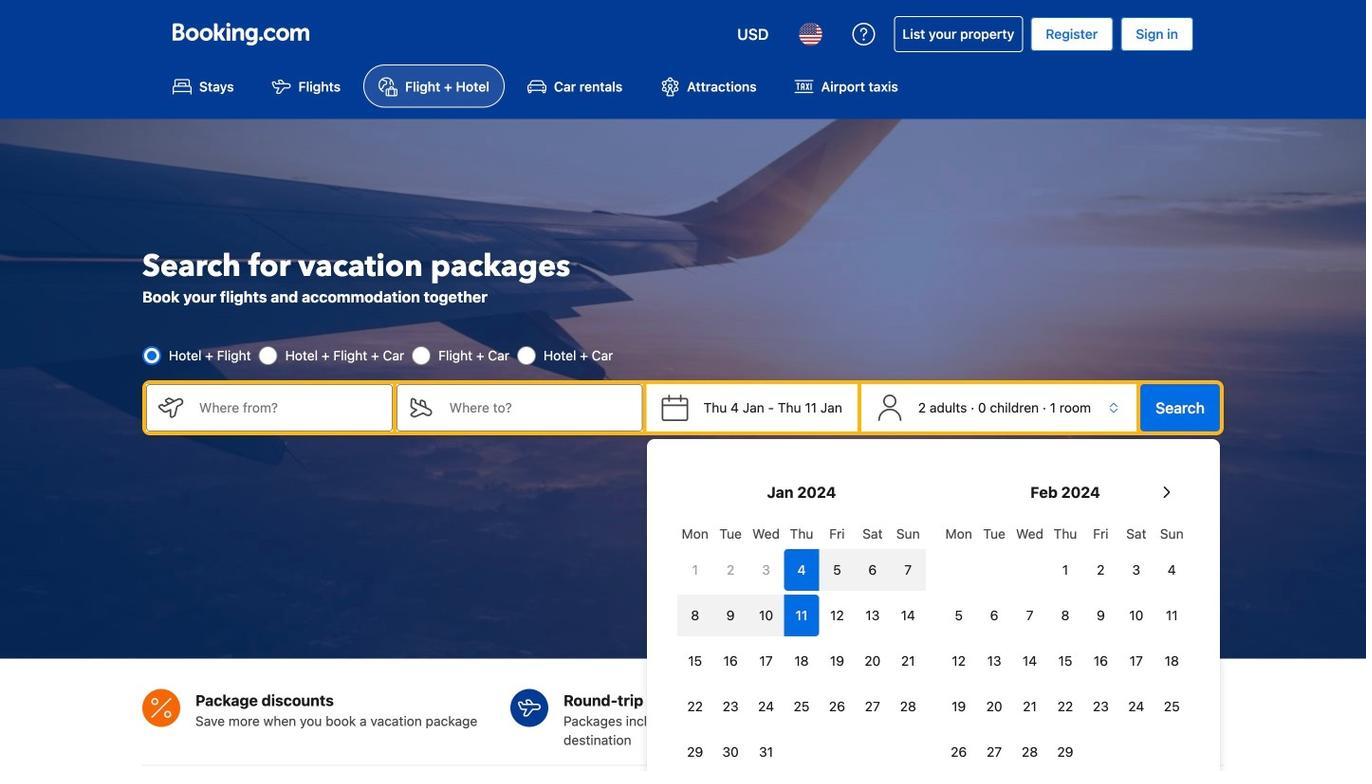 Task type: vqa. For each thing, say whether or not it's contained in the screenshot.
where are you going? search field
no



Task type: describe. For each thing, give the bounding box(es) containing it.
cell up 13 jan 2024 'checkbox'
[[855, 546, 891, 591]]

16 Feb 2024 checkbox
[[1083, 640, 1119, 682]]

13 Feb 2024 checkbox
[[977, 640, 1012, 682]]

1 Jan 2024 checkbox
[[677, 549, 713, 591]]

5 Jan 2024 checkbox
[[820, 549, 855, 591]]

26 Feb 2024 checkbox
[[941, 732, 977, 771]]

18 Jan 2024 checkbox
[[784, 640, 820, 682]]

25 Jan 2024 checkbox
[[784, 686, 820, 728]]

3 Feb 2024 checkbox
[[1119, 549, 1154, 591]]

20 Feb 2024 checkbox
[[977, 686, 1012, 728]]

cell up 11 jan 2024 option
[[784, 546, 820, 591]]

19 Feb 2024 checkbox
[[941, 686, 977, 728]]

20 Jan 2024 checkbox
[[855, 640, 891, 682]]

17 Jan 2024 checkbox
[[749, 640, 784, 682]]

28 Jan 2024 checkbox
[[891, 686, 926, 728]]

24 Jan 2024 checkbox
[[749, 686, 784, 728]]

15 Jan 2024 checkbox
[[677, 640, 713, 682]]

2 grid from the left
[[941, 515, 1190, 771]]

booking.com online hotel reservations image
[[173, 23, 309, 46]]

14 Feb 2024 checkbox
[[1012, 640, 1048, 682]]

10 Jan 2024 checkbox
[[749, 595, 784, 637]]

9 Jan 2024 checkbox
[[713, 595, 749, 637]]

11 Feb 2024 checkbox
[[1154, 595, 1190, 637]]

15 Feb 2024 checkbox
[[1048, 640, 1083, 682]]

17 Feb 2024 checkbox
[[1119, 640, 1154, 682]]

6 Feb 2024 checkbox
[[977, 595, 1012, 637]]

8 Jan 2024 checkbox
[[677, 595, 713, 637]]

1 grid from the left
[[677, 515, 926, 771]]

21 Feb 2024 checkbox
[[1012, 686, 1048, 728]]

11 Jan 2024 checkbox
[[784, 595, 820, 637]]

27 Feb 2024 checkbox
[[977, 732, 1012, 771]]

4 Feb 2024 checkbox
[[1154, 549, 1190, 591]]

12 Feb 2024 checkbox
[[941, 640, 977, 682]]

12 Jan 2024 checkbox
[[820, 595, 855, 637]]

cell up 17 jan 2024 option
[[749, 591, 784, 637]]

7 Feb 2024 checkbox
[[1012, 595, 1048, 637]]

23 Jan 2024 checkbox
[[713, 686, 749, 728]]

8 Feb 2024 checkbox
[[1048, 595, 1083, 637]]

28 Feb 2024 checkbox
[[1012, 732, 1048, 771]]

29 Jan 2024 checkbox
[[677, 732, 713, 771]]

21 Jan 2024 checkbox
[[891, 640, 926, 682]]



Task type: locate. For each thing, give the bounding box(es) containing it.
9 Feb 2024 checkbox
[[1083, 595, 1119, 637]]

24 Feb 2024 checkbox
[[1119, 686, 1154, 728]]

14 Jan 2024 checkbox
[[891, 595, 926, 637]]

6 Jan 2024 checkbox
[[855, 549, 891, 591]]

18 Feb 2024 checkbox
[[1154, 640, 1190, 682]]

cell up 15 jan 2024 checkbox
[[677, 591, 713, 637]]

13 Jan 2024 checkbox
[[855, 595, 891, 637]]

22 Jan 2024 checkbox
[[677, 686, 713, 728]]

26 Jan 2024 checkbox
[[820, 686, 855, 728]]

29 Feb 2024 checkbox
[[1048, 732, 1083, 771]]

2 Feb 2024 checkbox
[[1083, 549, 1119, 591]]

grid
[[677, 515, 926, 771], [941, 515, 1190, 771]]

cell up 18 jan 2024 checkbox at the bottom right of the page
[[784, 591, 820, 637]]

1 Feb 2024 checkbox
[[1048, 549, 1083, 591]]

cell up 12 jan 2024 checkbox
[[820, 546, 855, 591]]

7 Jan 2024 checkbox
[[891, 549, 926, 591]]

31 Jan 2024 checkbox
[[749, 732, 784, 771]]

3 Jan 2024 checkbox
[[749, 549, 784, 591]]

19 Jan 2024 checkbox
[[820, 640, 855, 682]]

cell
[[784, 546, 820, 591], [820, 546, 855, 591], [855, 546, 891, 591], [891, 546, 926, 591], [677, 591, 713, 637], [713, 591, 749, 637], [749, 591, 784, 637], [784, 591, 820, 637]]

cell up 16 jan 2024 checkbox
[[713, 591, 749, 637]]

23 Feb 2024 checkbox
[[1083, 686, 1119, 728]]

cell up 14 jan 2024 checkbox
[[891, 546, 926, 591]]

10 Feb 2024 checkbox
[[1119, 595, 1154, 637]]

22 Feb 2024 checkbox
[[1048, 686, 1083, 728]]

16 Jan 2024 checkbox
[[713, 640, 749, 682]]

25 Feb 2024 checkbox
[[1154, 686, 1190, 728]]

27 Jan 2024 checkbox
[[855, 686, 891, 728]]

30 Jan 2024 checkbox
[[713, 732, 749, 771]]

2 Jan 2024 checkbox
[[713, 549, 749, 591]]

1 horizontal spatial grid
[[941, 515, 1190, 771]]

Where to? field
[[434, 384, 643, 432]]

4 Jan 2024 checkbox
[[784, 549, 820, 591]]

0 horizontal spatial grid
[[677, 515, 926, 771]]

5 Feb 2024 checkbox
[[941, 595, 977, 637]]



